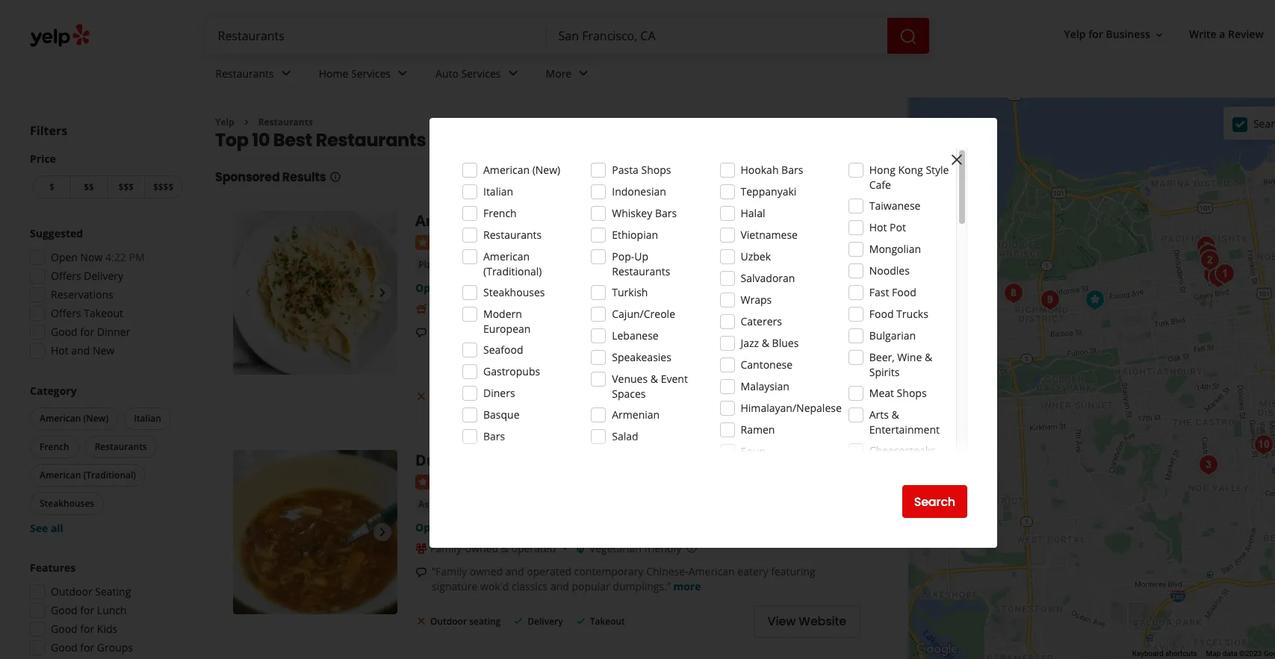Task type: describe. For each thing, give the bounding box(es) containing it.
nono image
[[1199, 260, 1229, 290]]

mission bay
[[491, 259, 549, 273]]

entertainment
[[870, 423, 940, 437]]

trucks
[[897, 307, 929, 321]]

keyboard
[[1133, 650, 1164, 658]]

spaces
[[612, 387, 646, 401]]

offers for offers takeout
[[51, 306, 81, 321]]

16 checkmark v2 image for takeout
[[575, 616, 587, 628]]

pop-
[[612, 250, 635, 264]]

16 vegetarian v2 image
[[575, 543, 587, 555]]

search
[[914, 494, 956, 511]]

16 checkmark v2 image
[[513, 391, 525, 403]]

french inside button
[[40, 441, 69, 454]]

more
[[546, 66, 572, 80]]

kids
[[97, 622, 118, 637]]

24 chevron down v2 image for auto services
[[504, 65, 522, 83]]

california
[[610, 128, 699, 153]]

24 chevron down v2 image for more
[[575, 65, 593, 83]]

user actions element
[[1053, 21, 1276, 51]]

0 vertical spatial italian button
[[450, 258, 485, 273]]

yelp for business button
[[1059, 21, 1172, 48]]

owned for "family
[[470, 565, 503, 579]]

mission
[[491, 259, 528, 273]]

auto services link
[[424, 54, 534, 97]]

american inside the "family owned and operated contemporary chinese-american eatery featuring signature wok'd classics and popular dumplings."
[[689, 565, 735, 579]]

new
[[93, 344, 115, 358]]

view website link for amici's east coast pizzeria at cloudkitchens soma
[[754, 381, 861, 414]]

and down "good for dinner"
[[71, 344, 90, 358]]

more link for pizzeria
[[474, 355, 501, 369]]

halal
[[741, 206, 766, 220]]

asian
[[418, 498, 443, 511]]

cajun/creole
[[612, 307, 676, 321]]

write a review link
[[1184, 21, 1270, 48]]

search button
[[902, 486, 968, 519]]

for for groups
[[80, 641, 94, 655]]

& inside beer, wine & spirits
[[925, 350, 933, 365]]

kong
[[899, 163, 923, 177]]

gate
[[711, 340, 733, 354]]

venues & event spaces
[[612, 372, 688, 401]]

american inside button
[[40, 469, 81, 482]]

bars for whiskey bars
[[655, 206, 677, 220]]

family-owned & operated
[[430, 542, 556, 556]]

asian fusion link
[[415, 497, 478, 512]]

shortcuts
[[1166, 650, 1198, 658]]

good for good for dinner
[[51, 325, 77, 339]]

24 chevron down v2 image
[[277, 65, 295, 83]]

more for pizzeria
[[474, 355, 501, 369]]

search image
[[899, 27, 917, 45]]

feeling
[[728, 325, 761, 339]]

pasta
[[612, 163, 639, 177]]

good for dinner
[[51, 325, 130, 339]]

armenian
[[612, 408, 660, 422]]

style
[[926, 163, 949, 177]]

memento sf image
[[1194, 451, 1224, 480]]

at inside "i love amici's pizza. it's consistently delicious. today, i'm not feeling well at all so i ordered a pizza. the delivery guy came through the front gate and disappeared with my order…"
[[786, 325, 795, 339]]

more for bistro
[[674, 580, 701, 594]]

salad
[[612, 430, 639, 444]]

0 vertical spatial friendly
[[603, 302, 640, 316]]

16 close v2 image
[[415, 391, 427, 403]]

previous image for amici's east coast pizzeria at cloudkitchens soma
[[239, 284, 257, 302]]

1 vertical spatial pizza.
[[483, 340, 510, 354]]

dumpling story image
[[1194, 240, 1224, 270]]

good for lunch
[[51, 604, 127, 618]]

google image
[[912, 640, 962, 660]]

ordered
[[432, 340, 471, 354]]

slideshow element for dumpling
[[233, 451, 398, 615]]

near
[[430, 128, 473, 153]]

16 catering v2 image
[[415, 303, 427, 315]]

delicious.
[[608, 325, 654, 339]]

group containing features
[[25, 561, 185, 660]]

gastropubs
[[483, 365, 540, 379]]

wraps
[[741, 293, 772, 307]]

shops for meat shops
[[897, 386, 927, 401]]

& up wok'd
[[501, 542, 509, 556]]

the
[[666, 340, 682, 354]]

fermentation lab image
[[1211, 259, 1240, 289]]

1 vertical spatial restaurants link
[[258, 116, 313, 129]]

steakhouses button
[[30, 493, 104, 516]]

(traditional) inside search dialog
[[483, 265, 542, 279]]

0 horizontal spatial italian button
[[124, 408, 171, 430]]

©2023
[[1240, 650, 1262, 658]]

and inside "i love amici's pizza. it's consistently delicious. today, i'm not feeling well at all so i ordered a pizza. the delivery guy came through the front gate and disappeared with my order…"
[[735, 340, 754, 354]]

jazz
[[741, 336, 759, 350]]

yelp for business
[[1065, 27, 1151, 41]]

steakhouses inside button
[[40, 498, 94, 510]]

american (new) inside search dialog
[[483, 163, 561, 177]]

fast food
[[870, 285, 917, 300]]

and right classics
[[551, 580, 569, 594]]

hong kong style cafe
[[870, 163, 949, 192]]

1 vertical spatial takeout
[[590, 391, 625, 404]]

order…"
[[432, 355, 471, 369]]

auto
[[436, 66, 459, 80]]

price group
[[30, 152, 185, 202]]

food trucks
[[870, 307, 929, 321]]

24 chevron down v2 image for home services
[[394, 65, 412, 83]]

price
[[30, 152, 56, 166]]

american (traditional) inside search dialog
[[483, 250, 542, 279]]

delivery
[[534, 340, 572, 354]]

pm for open now 4:22 pm
[[129, 250, 145, 265]]

next image
[[374, 284, 392, 302]]

for for lunch
[[80, 604, 94, 618]]

hot for hot and new
[[51, 344, 69, 358]]

today,
[[657, 325, 689, 339]]

hot for hot pot
[[870, 220, 887, 235]]

good for good for lunch
[[51, 604, 77, 618]]

all inside group
[[51, 522, 63, 536]]

owned for family-
[[465, 542, 498, 556]]

european
[[483, 322, 531, 336]]

operated for &
[[512, 542, 556, 556]]

amici's east coast pizzeria at cloudkitchens soma
[[415, 211, 789, 231]]

1 horizontal spatial italian
[[453, 259, 482, 271]]

2 vertical spatial open
[[415, 521, 443, 535]]

blues
[[772, 336, 799, 350]]

yelp for the "yelp" link
[[215, 116, 235, 129]]

1 horizontal spatial friendly
[[645, 542, 682, 556]]

restaurants inside button
[[95, 441, 147, 454]]

outdoor seating for dumpling
[[430, 616, 501, 628]]

0 vertical spatial food
[[892, 285, 917, 300]]

the
[[513, 340, 531, 354]]

turkish
[[612, 285, 648, 300]]

pm for open until 10:00 pm
[[500, 281, 516, 295]]

french inside search dialog
[[483, 206, 517, 220]]

good for groups
[[51, 641, 133, 655]]

large
[[541, 302, 568, 316]]

home services
[[319, 66, 391, 80]]

2 vertical spatial takeout
[[590, 616, 625, 628]]

goo
[[1264, 650, 1276, 658]]

cheesesteaks
[[870, 444, 936, 458]]

dinner
[[97, 325, 130, 339]]

previous image for dumpling baby china bistro
[[239, 524, 257, 542]]

services for auto services
[[461, 66, 501, 80]]

open for until
[[415, 281, 443, 295]]

dumplings."
[[613, 580, 671, 594]]

0 vertical spatial pizza.
[[501, 325, 528, 339]]

bars for hookah bars
[[782, 163, 804, 177]]

for for business
[[1089, 27, 1104, 41]]

ramen
[[741, 423, 775, 437]]

marufuku ramen image
[[1204, 263, 1234, 293]]

view website for dumpling baby china bistro
[[768, 614, 847, 631]]

good for kids
[[51, 622, 118, 637]]

china
[[533, 451, 575, 471]]

seafood
[[483, 343, 524, 357]]

steakhouses inside search dialog
[[483, 285, 545, 300]]

dumpling baby china bistro image
[[233, 451, 398, 615]]

(traditional) inside button
[[83, 469, 136, 482]]

i'm
[[691, 325, 706, 339]]

outdoor seating
[[51, 585, 131, 599]]

outdoor for dumpling
[[430, 616, 467, 628]]

16 info v2 image
[[329, 171, 341, 183]]

view for amici's east coast pizzeria at cloudkitchens soma
[[768, 389, 796, 406]]

malaysian
[[741, 380, 790, 394]]

view website for amici's east coast pizzeria at cloudkitchens soma
[[768, 389, 847, 406]]

lunch
[[97, 604, 127, 618]]

business
[[1106, 27, 1151, 41]]

pizza link
[[415, 258, 444, 273]]

not
[[709, 325, 726, 339]]

a inside "i love amici's pizza. it's consistently delicious. today, i'm not feeling well at all so i ordered a pizza. the delivery guy came through the front gate and disappeared with my order…"
[[474, 340, 480, 354]]

popular
[[572, 580, 610, 594]]

2 vertical spatial italian
[[134, 412, 161, 425]]

filters
[[30, 123, 67, 139]]

bistro
[[579, 451, 624, 471]]

it's
[[531, 325, 545, 339]]

and up classics
[[506, 565, 524, 579]]

himalayan/nepalese
[[741, 401, 842, 415]]



Task type: vqa. For each thing, say whether or not it's contained in the screenshot.


Task type: locate. For each thing, give the bounding box(es) containing it.
& for jazz & blues
[[762, 336, 770, 350]]

& left the event
[[651, 372, 658, 386]]

all inside "i love amici's pizza. it's consistently delicious. today, i'm not feeling well at all so i ordered a pizza. the delivery guy came through the front gate and disappeared with my order…"
[[798, 325, 809, 339]]

italian up open until 10:00 pm at top left
[[453, 259, 482, 271]]

1 vertical spatial italian button
[[124, 408, 171, 430]]

24 chevron down v2 image inside more link
[[575, 65, 593, 83]]

1 vertical spatial outdoor seating
[[430, 616, 501, 628]]

front
[[684, 340, 709, 354]]

2 offers from the top
[[51, 306, 81, 321]]

good up good for kids
[[51, 604, 77, 618]]

amici's
[[464, 325, 498, 339]]

pot
[[890, 220, 906, 235]]

group
[[25, 226, 185, 363], [27, 384, 185, 537], [25, 561, 185, 660]]

1 horizontal spatial hot
[[870, 220, 887, 235]]

services right auto
[[461, 66, 501, 80]]

map
[[1207, 650, 1221, 658]]

services for home services
[[351, 66, 391, 80]]

takeout down venues
[[590, 391, 625, 404]]

delivery down classics
[[528, 616, 563, 628]]

16 checkmark v2 image down classics
[[513, 616, 525, 628]]

good for good for kids
[[51, 622, 77, 637]]

map region
[[836, 82, 1276, 660]]

view website down featuring
[[768, 614, 847, 631]]

website for amici's east coast pizzeria at cloudkitchens soma
[[799, 389, 847, 406]]

1 vertical spatial more
[[674, 580, 701, 594]]

2 services from the left
[[461, 66, 501, 80]]

a inside "element"
[[1220, 27, 1226, 41]]

more link
[[474, 355, 501, 369], [674, 580, 701, 594]]

bulgarian
[[870, 329, 916, 343]]

(19 reviews)
[[520, 235, 578, 249]]

takeout down popular
[[590, 616, 625, 628]]

16 checkmark v2 image for delivery
[[513, 616, 525, 628]]

2 16 checkmark v2 image from the left
[[575, 616, 587, 628]]

outdoor up good for lunch
[[51, 585, 92, 599]]

friendly down turkish
[[603, 302, 640, 316]]

1 horizontal spatial (new)
[[533, 163, 561, 177]]

(19 reviews) link
[[520, 233, 578, 250]]

bottega image
[[1249, 430, 1276, 460]]

0 vertical spatial view website link
[[754, 381, 861, 414]]

search dialog
[[0, 0, 1276, 660]]

offers up the reservations
[[51, 269, 81, 283]]

0 horizontal spatial more
[[474, 355, 501, 369]]

slideshow element
[[233, 211, 398, 375], [233, 451, 398, 615]]

american (new) down san
[[483, 163, 561, 177]]

1 vertical spatial website
[[799, 614, 847, 631]]

1 horizontal spatial 24 chevron down v2 image
[[504, 65, 522, 83]]

2 16 speech v2 image from the top
[[415, 567, 427, 579]]

website down featuring
[[799, 614, 847, 631]]

2 view from the top
[[768, 614, 796, 631]]

0 vertical spatial seating
[[469, 391, 501, 404]]

0 vertical spatial at
[[614, 211, 630, 231]]

1 view website from the top
[[768, 389, 847, 406]]

steakhouses up modern
[[483, 285, 545, 300]]

fusion
[[445, 498, 475, 511]]

the snug image
[[1192, 232, 1222, 262]]

pm right '4:22' at the left
[[129, 250, 145, 265]]

2 good from the top
[[51, 604, 77, 618]]

1 vertical spatial view website
[[768, 614, 847, 631]]

restaurants inside business categories element
[[216, 66, 274, 80]]

0 vertical spatial outdoor seating
[[430, 391, 501, 404]]

french up 3.1 link
[[483, 206, 517, 220]]

hot pot
[[870, 220, 906, 235]]

"i love amici's pizza. it's consistently delicious. today, i'm not feeling well at all so i ordered a pizza. the delivery guy came through the front gate and disappeared with my order…"
[[432, 325, 859, 369]]

italian up 'east'
[[483, 185, 513, 199]]

(new) inside search dialog
[[533, 163, 561, 177]]

italian inside search dialog
[[483, 185, 513, 199]]

1 vertical spatial owned
[[470, 565, 503, 579]]

4.3 star rating image
[[415, 475, 496, 490]]

yelp
[[1065, 27, 1086, 41], [215, 116, 235, 129]]

0 vertical spatial french
[[483, 206, 517, 220]]

0 horizontal spatial at
[[614, 211, 630, 231]]

group containing category
[[27, 384, 185, 537]]

1 vertical spatial food
[[870, 307, 894, 321]]

24 chevron down v2 image right auto services
[[504, 65, 522, 83]]

website for dumpling baby china bistro
[[799, 614, 847, 631]]

outdoor right 16 close v2 image
[[430, 391, 467, 404]]

hot inside search dialog
[[870, 220, 887, 235]]

& for arts & entertainment
[[892, 408, 900, 422]]

food
[[892, 285, 917, 300], [870, 307, 894, 321]]

0 vertical spatial more
[[474, 355, 501, 369]]

more link for bistro
[[674, 580, 701, 594]]

1 vertical spatial previous image
[[239, 524, 257, 542]]

hot and new
[[51, 344, 115, 358]]

bars down "basque"
[[483, 430, 505, 444]]

0 horizontal spatial french
[[40, 441, 69, 454]]

offers
[[51, 269, 81, 283], [51, 306, 81, 321]]

yelp left business on the top
[[1065, 27, 1086, 41]]

1 24 chevron down v2 image from the left
[[394, 65, 412, 83]]

0 vertical spatial a
[[1220, 27, 1226, 41]]

1 seating from the top
[[469, 391, 501, 404]]

1 good from the top
[[51, 325, 77, 339]]

open inside group
[[51, 250, 78, 265]]

1 vertical spatial yelp
[[215, 116, 235, 129]]

restaurants link
[[204, 54, 307, 97], [258, 116, 313, 129]]

outdoor inside group
[[51, 585, 92, 599]]

owned inside the "family owned and operated contemporary chinese-american eatery featuring signature wok'd classics and popular dumplings."
[[470, 565, 503, 579]]

1 view from the top
[[768, 389, 796, 406]]

steakhouses up see all
[[40, 498, 94, 510]]

teppanyaki
[[741, 185, 797, 199]]

yelp left 16 chevron right v2 "image"
[[215, 116, 235, 129]]

hot left the pot on the right
[[870, 220, 887, 235]]

0 vertical spatial bars
[[782, 163, 804, 177]]

0 horizontal spatial pm
[[129, 250, 145, 265]]

restaurants link up 16 chevron right v2 "image"
[[204, 54, 307, 97]]

view
[[768, 389, 796, 406], [768, 614, 796, 631]]

pm down mission
[[500, 281, 516, 295]]

vegetarian
[[589, 542, 642, 556]]

good for good for groups
[[51, 641, 77, 655]]

16 checkmark v2 image down popular
[[575, 616, 587, 628]]

1 vertical spatial shops
[[897, 386, 927, 401]]

0 vertical spatial owned
[[465, 542, 498, 556]]

2 vertical spatial group
[[25, 561, 185, 660]]

shops up arts & entertainment
[[897, 386, 927, 401]]

(new) down francisco,
[[533, 163, 561, 177]]

& for venues & event spaces
[[651, 372, 658, 386]]

2 horizontal spatial bars
[[782, 163, 804, 177]]

16 speech v2 image for amici's east coast pizzeria at cloudkitchens soma
[[415, 327, 427, 339]]

website
[[799, 389, 847, 406], [799, 614, 847, 631]]

good down good for kids
[[51, 641, 77, 655]]

0 vertical spatial takeout
[[84, 306, 123, 321]]

american (new) inside button
[[40, 412, 109, 425]]

seating for east
[[469, 391, 501, 404]]

2 seating from the top
[[469, 616, 501, 628]]

0 vertical spatial steakhouses
[[483, 285, 545, 300]]

bay
[[531, 259, 549, 273]]

previous image
[[239, 284, 257, 302], [239, 524, 257, 542]]

chinese-
[[647, 565, 689, 579]]

open for now
[[51, 250, 78, 265]]

outdoor seating down "order…""
[[430, 391, 501, 404]]

1 horizontal spatial italian button
[[450, 258, 485, 273]]

delivery down "open now 4:22 pm"
[[84, 269, 123, 283]]

for left business on the top
[[1089, 27, 1104, 41]]

shops
[[642, 163, 671, 177], [897, 386, 927, 401]]

16 speech v2 image for dumpling baby china bistro
[[415, 567, 427, 579]]

good down good for lunch
[[51, 622, 77, 637]]

american (traditional) up the "steakhouses" button
[[40, 469, 136, 482]]

1 slideshow element from the top
[[233, 211, 398, 375]]

close image
[[948, 151, 966, 169]]

outdoor right 16 close v2 icon
[[430, 616, 467, 628]]

0 horizontal spatial steakhouses
[[40, 498, 94, 510]]

view down cantonese
[[768, 389, 796, 406]]

vegetarian friendly
[[589, 542, 682, 556]]

0 vertical spatial website
[[799, 389, 847, 406]]

"i
[[432, 325, 439, 339]]

0 horizontal spatial a
[[474, 340, 480, 354]]

slideshow element for amici's
[[233, 211, 398, 375]]

guy
[[574, 340, 592, 354]]

(new) inside american (new) button
[[83, 412, 109, 425]]

yelp link
[[215, 116, 235, 129]]

italian button up the restaurants button
[[124, 408, 171, 430]]

through
[[624, 340, 663, 354]]

for down good for kids
[[80, 641, 94, 655]]

bars right whiskey
[[655, 206, 677, 220]]

1 16 checkmark v2 image from the left
[[513, 616, 525, 628]]

more link
[[534, 54, 605, 97]]

0 vertical spatial 16 speech v2 image
[[415, 327, 427, 339]]

food down fast
[[870, 307, 894, 321]]

(traditional) down the restaurants button
[[83, 469, 136, 482]]

for down good for lunch
[[80, 622, 94, 637]]

offers for offers delivery
[[51, 269, 81, 283]]

1 vertical spatial group
[[27, 384, 185, 537]]

yelp inside yelp for business button
[[1065, 27, 1086, 41]]

2 slideshow element from the top
[[233, 451, 398, 615]]

& inside "venues & event spaces"
[[651, 372, 658, 386]]

24 chevron down v2 image inside auto services link
[[504, 65, 522, 83]]

auto services
[[436, 66, 501, 80]]

home
[[319, 66, 349, 80]]

1 previous image from the top
[[239, 284, 257, 302]]

more down amici's
[[474, 355, 501, 369]]

salvadoran
[[741, 271, 795, 285]]

1 vertical spatial french
[[40, 441, 69, 454]]

pizza button
[[415, 258, 444, 273]]

business categories element
[[204, 54, 1276, 97]]

(new)
[[533, 163, 561, 177], [83, 412, 109, 425]]

top
[[215, 128, 249, 153]]

map data ©2023 goo
[[1207, 650, 1276, 658]]

hong
[[870, 163, 896, 177]]

3.1 star rating image
[[415, 235, 496, 250]]

next image
[[374, 524, 392, 542]]

outdoor for amici's
[[430, 391, 467, 404]]

american down san
[[483, 163, 530, 177]]

seating for baby
[[469, 616, 501, 628]]

service
[[474, 302, 508, 316]]

seating down wok'd
[[469, 616, 501, 628]]

american (traditional) button
[[30, 465, 146, 487]]

0 vertical spatial delivery
[[84, 269, 123, 283]]

info icon image
[[645, 303, 657, 315], [645, 303, 657, 315], [686, 542, 698, 554], [686, 542, 698, 554]]

1 horizontal spatial french
[[483, 206, 517, 220]]

american (new) button
[[30, 408, 118, 430]]

wok'd
[[480, 580, 509, 594]]

pizza. up the at bottom left
[[501, 325, 528, 339]]

1 vertical spatial hot
[[51, 344, 69, 358]]

open up 16 catering v2 icon
[[415, 281, 443, 295]]

2 24 chevron down v2 image from the left
[[504, 65, 522, 83]]

0 horizontal spatial all
[[51, 522, 63, 536]]

1 vertical spatial seating
[[469, 616, 501, 628]]

& inside arts & entertainment
[[892, 408, 900, 422]]

a right write
[[1220, 27, 1226, 41]]

outdoor seating for amici's
[[430, 391, 501, 404]]

all
[[798, 325, 809, 339], [51, 522, 63, 536]]

& right wine
[[925, 350, 933, 365]]

24 chevron down v2 image left auto
[[394, 65, 412, 83]]

bars up teppanyaki
[[782, 163, 804, 177]]

owned up "family
[[465, 542, 498, 556]]

3.1 link
[[502, 233, 517, 250]]

1 vertical spatial 16 speech v2 image
[[415, 567, 427, 579]]

16 checkmark v2 image
[[513, 616, 525, 628], [575, 616, 587, 628]]

signature
[[432, 580, 478, 594]]

offers delivery
[[51, 269, 123, 283]]

1 outdoor seating from the top
[[430, 391, 501, 404]]

group containing suggested
[[25, 226, 185, 363]]

good up hot and new
[[51, 325, 77, 339]]

1 vertical spatial (traditional)
[[83, 469, 136, 482]]

noodles
[[870, 264, 910, 278]]

0 vertical spatial restaurants link
[[204, 54, 307, 97]]

all left so
[[798, 325, 809, 339]]

"family owned and operated contemporary chinese-american eatery featuring signature wok'd classics and popular dumplings."
[[432, 565, 816, 594]]

0 vertical spatial operated
[[512, 542, 556, 556]]

1 horizontal spatial american (new)
[[483, 163, 561, 177]]

1 horizontal spatial (traditional)
[[483, 265, 542, 279]]

0 horizontal spatial (traditional)
[[83, 469, 136, 482]]

0 horizontal spatial services
[[351, 66, 391, 80]]

24 chevron down v2 image
[[394, 65, 412, 83], [504, 65, 522, 83], [575, 65, 593, 83]]

indonesian
[[612, 185, 666, 199]]

owned
[[465, 542, 498, 556], [470, 565, 503, 579]]

1 vertical spatial american (new)
[[40, 412, 109, 425]]

2 vertical spatial bars
[[483, 430, 505, 444]]

1 16 speech v2 image from the top
[[415, 327, 427, 339]]

2 view website from the top
[[768, 614, 847, 631]]

1 vertical spatial delivery
[[528, 616, 563, 628]]

open down suggested
[[51, 250, 78, 265]]

seating up "basque"
[[469, 391, 501, 404]]

16 close v2 image
[[415, 616, 427, 628]]

operated for and
[[527, 565, 572, 579]]

view website down cantonese
[[768, 389, 847, 406]]

4 good from the top
[[51, 641, 77, 655]]

view website link down featuring
[[754, 606, 861, 639]]

for
[[1089, 27, 1104, 41], [80, 325, 94, 339], [80, 604, 94, 618], [80, 622, 94, 637], [80, 641, 94, 655]]

16 speech v2 image down 16 family owned v2 icon
[[415, 567, 427, 579]]

vietnamese
[[741, 228, 798, 242]]

my
[[844, 340, 859, 354]]

& right jazz
[[762, 336, 770, 350]]

takeout up 'dinner'
[[84, 306, 123, 321]]

0 horizontal spatial bars
[[483, 430, 505, 444]]

for down offers takeout
[[80, 325, 94, 339]]

offers takeout
[[51, 306, 123, 321]]

1 horizontal spatial american (traditional)
[[483, 250, 542, 279]]

for for dinner
[[80, 325, 94, 339]]

little shucker image
[[1196, 246, 1226, 276]]

french down american (new) button
[[40, 441, 69, 454]]

owned up wok'd
[[470, 565, 503, 579]]

24 chevron down v2 image inside home services link
[[394, 65, 412, 83]]

16 speech v2 image
[[415, 327, 427, 339], [415, 567, 427, 579]]

hot
[[870, 220, 887, 235], [51, 344, 69, 358]]

open up 16 family owned v2 icon
[[415, 521, 443, 535]]

0 horizontal spatial italian
[[134, 412, 161, 425]]

for inside button
[[1089, 27, 1104, 41]]

italian
[[483, 185, 513, 199], [453, 259, 482, 271], [134, 412, 161, 425]]

1 vertical spatial all
[[51, 522, 63, 536]]

restaurants button
[[85, 436, 157, 459]]

0 horizontal spatial shops
[[642, 163, 671, 177]]

view website link down cantonese
[[754, 381, 861, 414]]

seating
[[95, 585, 131, 599]]

family-
[[430, 542, 465, 556]]

pizza.
[[501, 325, 528, 339], [483, 340, 510, 354]]

came
[[595, 340, 621, 354]]

delivery inside group
[[84, 269, 123, 283]]

consistently
[[547, 325, 605, 339]]

shops for pasta shops
[[642, 163, 671, 177]]

0 vertical spatial american (traditional)
[[483, 250, 542, 279]]

(traditional)
[[483, 265, 542, 279], [83, 469, 136, 482]]

hot down "good for dinner"
[[51, 344, 69, 358]]

lokma image
[[999, 279, 1029, 309]]

1 vertical spatial view website link
[[754, 606, 861, 639]]

0 vertical spatial view website
[[768, 389, 847, 406]]

3 24 chevron down v2 image from the left
[[575, 65, 593, 83]]

0 horizontal spatial more link
[[474, 355, 501, 369]]

0 vertical spatial (traditional)
[[483, 265, 542, 279]]

1 vertical spatial operated
[[527, 565, 572, 579]]

american left eatery
[[689, 565, 735, 579]]

open until 10:00 pm
[[415, 281, 516, 295]]

meat
[[870, 386, 894, 401]]

0 vertical spatial hot
[[870, 220, 887, 235]]

for for kids
[[80, 622, 94, 637]]

1 horizontal spatial a
[[1220, 27, 1226, 41]]

1 vertical spatial view
[[768, 614, 796, 631]]

baby
[[492, 451, 529, 471]]

2 website from the top
[[799, 614, 847, 631]]

1 vertical spatial bars
[[655, 206, 677, 220]]

food up food trucks
[[892, 285, 917, 300]]

more link down amici's
[[474, 355, 501, 369]]

0 vertical spatial more link
[[474, 355, 501, 369]]

view website link for dumpling baby china bistro
[[754, 606, 861, 639]]

view down featuring
[[768, 614, 796, 631]]

16 speech v2 image left "i
[[415, 327, 427, 339]]

italian button
[[450, 258, 485, 273], [124, 408, 171, 430]]

for up good for kids
[[80, 604, 94, 618]]

dumpling
[[415, 451, 488, 471]]

0 vertical spatial slideshow element
[[233, 211, 398, 375]]

1 horizontal spatial more link
[[674, 580, 701, 594]]

yelp for yelp for business
[[1065, 27, 1086, 41]]

dumpling baby china bistro link
[[415, 451, 624, 471]]

a
[[1220, 27, 1226, 41], [474, 340, 480, 354]]

american down 3.1
[[483, 250, 530, 264]]

italian link
[[450, 258, 485, 273]]

pizzeria
[[553, 211, 610, 231]]

"family
[[432, 565, 467, 579]]

italian button up open until 10:00 pm at top left
[[450, 258, 485, 273]]

large group friendly
[[541, 302, 640, 316]]

2 view website link from the top
[[754, 606, 861, 639]]

friendly up chinese-
[[645, 542, 682, 556]]

None search field
[[206, 18, 932, 54]]

bento peak image
[[1036, 285, 1066, 315]]

american down category
[[40, 412, 81, 425]]

1 horizontal spatial bars
[[655, 206, 677, 220]]

3 good from the top
[[51, 622, 77, 637]]

2 previous image from the top
[[239, 524, 257, 542]]

0 horizontal spatial delivery
[[84, 269, 123, 283]]

(traditional) down 3.1
[[483, 265, 542, 279]]

16 chevron right v2 image
[[241, 116, 252, 128]]

1 services from the left
[[351, 66, 391, 80]]

shops up indonesian
[[642, 163, 671, 177]]

24 chevron down v2 image right more
[[575, 65, 593, 83]]

and down the feeling
[[735, 340, 754, 354]]

0 horizontal spatial hot
[[51, 344, 69, 358]]

2 outdoor seating from the top
[[430, 616, 501, 628]]

1 vertical spatial american (traditional)
[[40, 469, 136, 482]]

modern
[[483, 307, 522, 321]]

1 vertical spatial at
[[786, 325, 795, 339]]

1 horizontal spatial all
[[798, 325, 809, 339]]

pm
[[129, 250, 145, 265], [500, 281, 516, 295]]

american inside american (traditional)
[[483, 250, 530, 264]]

features
[[30, 561, 76, 575]]

italian up the restaurants button
[[134, 412, 161, 425]]

0 horizontal spatial 16 checkmark v2 image
[[513, 616, 525, 628]]

see all button
[[30, 522, 63, 536]]

2 horizontal spatial italian
[[483, 185, 513, 199]]

2 vertical spatial outdoor
[[430, 616, 467, 628]]

4:22
[[105, 250, 126, 265]]

0 vertical spatial offers
[[51, 269, 81, 283]]

16 chevron down v2 image
[[1154, 29, 1166, 41]]

1 vertical spatial outdoor
[[51, 585, 92, 599]]

francisco,
[[514, 128, 607, 153]]

services right home
[[351, 66, 391, 80]]

a down amici's
[[474, 340, 480, 354]]

more down chinese-
[[674, 580, 701, 594]]

amici's
[[415, 211, 468, 231]]

16 family owned v2 image
[[415, 543, 427, 555]]

american inside button
[[40, 412, 81, 425]]

1 horizontal spatial 16 checkmark v2 image
[[575, 616, 587, 628]]

& right arts
[[892, 408, 900, 422]]

10:00
[[471, 281, 497, 295]]

operated inside the "family owned and operated contemporary chinese-american eatery featuring signature wok'd classics and popular dumplings."
[[527, 565, 572, 579]]

category
[[30, 384, 77, 398]]

all right the see
[[51, 522, 63, 536]]

1 horizontal spatial shops
[[897, 386, 927, 401]]

$$$ button
[[107, 176, 144, 199]]

restaurants link right 16 chevron right v2 "image"
[[258, 116, 313, 129]]

1 horizontal spatial yelp
[[1065, 27, 1086, 41]]

amici's east coast pizzeria at cloudkitchens soma image
[[233, 211, 398, 375]]

1 website from the top
[[799, 389, 847, 406]]

with
[[820, 340, 841, 354]]

2 horizontal spatial 24 chevron down v2 image
[[575, 65, 593, 83]]

(new) up the restaurants button
[[83, 412, 109, 425]]

1 view website link from the top
[[754, 381, 861, 414]]

1 vertical spatial italian
[[453, 259, 482, 271]]

website down with
[[799, 389, 847, 406]]

0 horizontal spatial american (traditional)
[[40, 469, 136, 482]]

offers down the reservations
[[51, 306, 81, 321]]

beer,
[[870, 350, 895, 365]]

1 horizontal spatial at
[[786, 325, 795, 339]]

pizza. down the european
[[483, 340, 510, 354]]

american down french button
[[40, 469, 81, 482]]

view for dumpling baby china bistro
[[768, 614, 796, 631]]

dumpling baby china bistro image
[[1081, 285, 1110, 315]]

0 horizontal spatial 24 chevron down v2 image
[[394, 65, 412, 83]]

$$$$
[[153, 181, 174, 194]]

american (traditional) inside button
[[40, 469, 136, 482]]

american (new) down category
[[40, 412, 109, 425]]

1 offers from the top
[[51, 269, 81, 283]]

1 horizontal spatial delivery
[[528, 616, 563, 628]]



